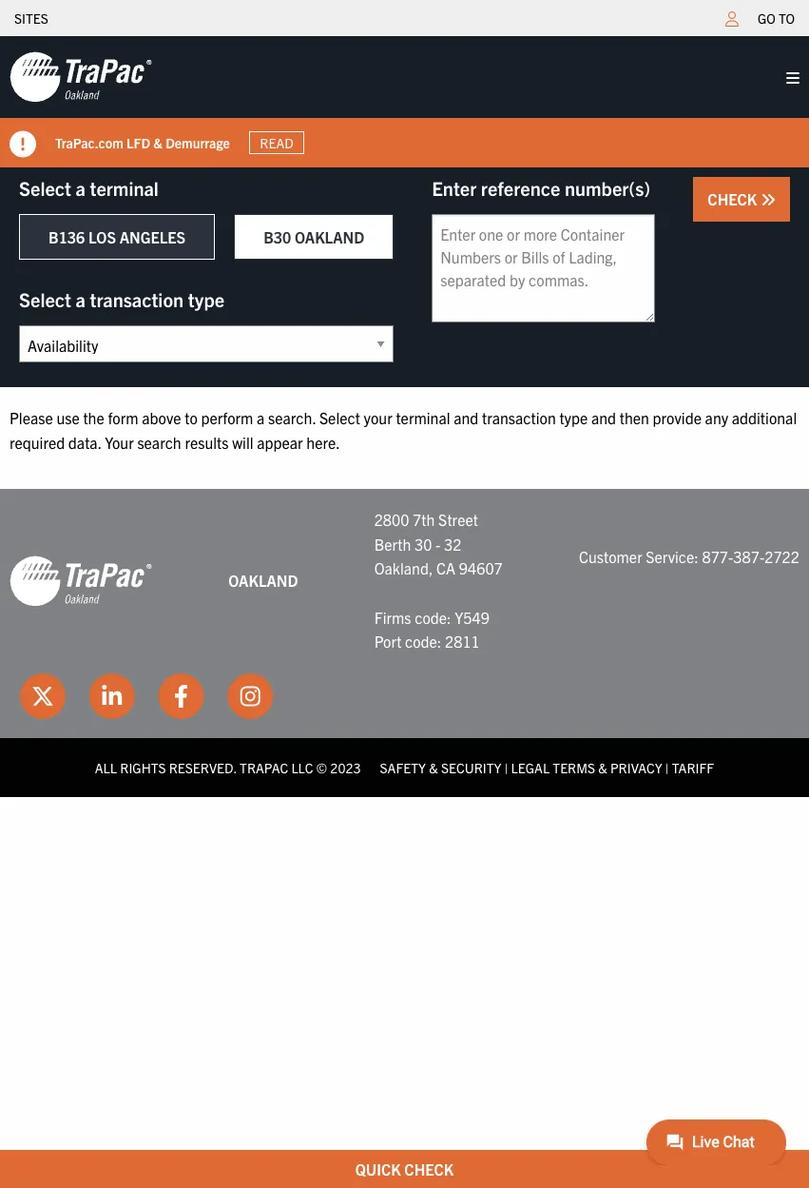 Task type: describe. For each thing, give the bounding box(es) containing it.
enter reference number(s)
[[432, 176, 651, 200]]

solid image inside check button
[[761, 192, 777, 207]]

2811
[[445, 632, 480, 651]]

2 | from the left
[[666, 759, 670, 776]]

data.
[[68, 433, 101, 452]]

30
[[415, 535, 432, 554]]

1 and from the left
[[454, 408, 479, 427]]

2722
[[765, 547, 800, 566]]

2800
[[375, 510, 410, 529]]

any
[[706, 408, 729, 427]]

trapac
[[240, 759, 289, 776]]

reserved.
[[169, 759, 237, 776]]

safety & security link
[[380, 759, 502, 776]]

check button
[[694, 177, 791, 222]]

please
[[10, 408, 53, 427]]

lfd
[[127, 134, 150, 151]]

b30
[[264, 227, 291, 246]]

footer containing 2800 7th street
[[0, 489, 810, 798]]

provide
[[653, 408, 702, 427]]

b136 los angeles
[[49, 227, 186, 246]]

port
[[375, 632, 402, 651]]

your
[[364, 408, 393, 427]]

will
[[232, 433, 254, 452]]

a inside please use the form above to perform a search. select your terminal and transaction type and then provide any additional required data. your search results will appear here.
[[257, 408, 265, 427]]

trapac.com lfd & demurrage
[[55, 134, 230, 151]]

required
[[10, 433, 65, 452]]

los
[[88, 227, 116, 246]]

& inside banner
[[154, 134, 163, 151]]

select inside please use the form above to perform a search. select your terminal and transaction type and then provide any additional required data. your search results will appear here.
[[320, 408, 361, 427]]

tariff
[[673, 759, 715, 776]]

94607
[[459, 559, 503, 578]]

firms
[[375, 608, 412, 627]]

above
[[142, 408, 181, 427]]

then
[[620, 408, 650, 427]]

rights
[[120, 759, 166, 776]]

2 and from the left
[[592, 408, 617, 427]]

to
[[185, 408, 198, 427]]

all
[[95, 759, 117, 776]]

appear
[[257, 433, 303, 452]]

1 vertical spatial check
[[405, 1160, 454, 1179]]

y549
[[455, 608, 490, 627]]

street
[[439, 510, 479, 529]]

2 horizontal spatial &
[[599, 759, 608, 776]]

select a terminal
[[19, 176, 159, 200]]

to
[[779, 10, 796, 27]]

safety & security | legal terms & privacy | tariff
[[380, 759, 715, 776]]

Enter reference number(s) text field
[[432, 214, 656, 323]]

0 vertical spatial terminal
[[90, 176, 159, 200]]

387-
[[734, 547, 765, 566]]

llc
[[292, 759, 314, 776]]

type inside please use the form above to perform a search. select your terminal and transaction type and then provide any additional required data. your search results will appear here.
[[560, 408, 588, 427]]

32
[[444, 535, 462, 554]]

customer service: 877-387-2722
[[579, 547, 800, 566]]

the
[[83, 408, 104, 427]]

reference
[[481, 176, 561, 200]]

legal
[[512, 759, 550, 776]]

go
[[758, 10, 776, 27]]

terminal inside please use the form above to perform a search. select your terminal and transaction type and then provide any additional required data. your search results will appear here.
[[396, 408, 451, 427]]

demurrage
[[166, 134, 230, 151]]

2800 7th street berth 30 - 32 oakland, ca 94607
[[375, 510, 503, 578]]

877-
[[703, 547, 734, 566]]

here.
[[307, 433, 340, 452]]

quick
[[356, 1160, 401, 1179]]

light image
[[726, 11, 739, 27]]

number(s)
[[565, 176, 651, 200]]

read link
[[249, 131, 305, 154]]

sites
[[14, 10, 48, 27]]



Task type: vqa. For each thing, say whether or not it's contained in the screenshot.
top Select
yes



Task type: locate. For each thing, give the bounding box(es) containing it.
1 | from the left
[[505, 759, 509, 776]]

security
[[441, 759, 502, 776]]

0 horizontal spatial check
[[405, 1160, 454, 1179]]

angeles
[[120, 227, 186, 246]]

search
[[137, 433, 182, 452]]

terminal right "your"
[[396, 408, 451, 427]]

0 vertical spatial type
[[188, 287, 225, 311]]

0 vertical spatial transaction
[[90, 287, 184, 311]]

1 vertical spatial oakland
[[229, 571, 298, 590]]

select down b136
[[19, 287, 71, 311]]

2 vertical spatial solid image
[[761, 192, 777, 207]]

0 horizontal spatial transaction
[[90, 287, 184, 311]]

1 horizontal spatial check
[[708, 189, 761, 208]]

banner
[[0, 36, 810, 167]]

|
[[505, 759, 509, 776], [666, 759, 670, 776]]

&
[[154, 134, 163, 151], [429, 759, 438, 776], [599, 759, 608, 776]]

ca
[[437, 559, 456, 578]]

b136
[[49, 227, 85, 246]]

oakland image inside banner
[[10, 50, 152, 104]]

0 vertical spatial code:
[[415, 608, 452, 627]]

check inside button
[[708, 189, 761, 208]]

& right the lfd
[[154, 134, 163, 151]]

select for select a terminal
[[19, 176, 71, 200]]

a
[[76, 176, 86, 200], [76, 287, 86, 311], [257, 408, 265, 427]]

1 horizontal spatial &
[[429, 759, 438, 776]]

1 vertical spatial code:
[[405, 632, 442, 651]]

oakland,
[[375, 559, 433, 578]]

2023
[[331, 759, 361, 776]]

oakland
[[295, 227, 365, 246], [229, 571, 298, 590]]

1 horizontal spatial solid image
[[761, 192, 777, 207]]

code:
[[415, 608, 452, 627], [405, 632, 442, 651]]

transaction
[[90, 287, 184, 311], [482, 408, 556, 427]]

and left then
[[592, 408, 617, 427]]

©
[[317, 759, 328, 776]]

select a transaction type
[[19, 287, 225, 311]]

use
[[57, 408, 80, 427]]

a for transaction
[[76, 287, 86, 311]]

tariff link
[[673, 759, 715, 776]]

code: up 2811
[[415, 608, 452, 627]]

0 horizontal spatial |
[[505, 759, 509, 776]]

1 vertical spatial select
[[19, 287, 71, 311]]

1 horizontal spatial |
[[666, 759, 670, 776]]

1 vertical spatial terminal
[[396, 408, 451, 427]]

quick check
[[356, 1160, 454, 1179]]

1 vertical spatial a
[[76, 287, 86, 311]]

b30 oakland
[[264, 227, 365, 246]]

& right safety
[[429, 759, 438, 776]]

and right "your"
[[454, 408, 479, 427]]

safety
[[380, 759, 426, 776]]

2 vertical spatial a
[[257, 408, 265, 427]]

please use the form above to perform a search. select your terminal and transaction type and then provide any additional required data. your search results will appear here.
[[10, 408, 798, 452]]

customer
[[579, 547, 643, 566]]

1 horizontal spatial and
[[592, 408, 617, 427]]

read
[[260, 134, 294, 151]]

legal terms & privacy link
[[512, 759, 663, 776]]

0 vertical spatial oakland image
[[10, 50, 152, 104]]

quick check link
[[0, 1150, 810, 1189]]

go to
[[758, 10, 796, 27]]

0 vertical spatial solid image
[[787, 70, 800, 86]]

select up here.
[[320, 408, 361, 427]]

terminal
[[90, 176, 159, 200], [396, 408, 451, 427]]

solid image
[[787, 70, 800, 86], [10, 131, 36, 158], [761, 192, 777, 207]]

terms
[[553, 759, 596, 776]]

search.
[[268, 408, 316, 427]]

banner containing trapac.com lfd & demurrage
[[0, 36, 810, 167]]

1 horizontal spatial transaction
[[482, 408, 556, 427]]

all rights reserved. trapac llc © 2023
[[95, 759, 361, 776]]

trapac.com
[[55, 134, 124, 151]]

your
[[105, 433, 134, 452]]

1 vertical spatial transaction
[[482, 408, 556, 427]]

1 oakland image from the top
[[10, 50, 152, 104]]

2 horizontal spatial solid image
[[787, 70, 800, 86]]

& right terms
[[599, 759, 608, 776]]

select up b136
[[19, 176, 71, 200]]

0 vertical spatial check
[[708, 189, 761, 208]]

1 vertical spatial solid image
[[10, 131, 36, 158]]

0 vertical spatial a
[[76, 176, 86, 200]]

0 horizontal spatial solid image
[[10, 131, 36, 158]]

-
[[436, 535, 441, 554]]

0 vertical spatial select
[[19, 176, 71, 200]]

0 horizontal spatial and
[[454, 408, 479, 427]]

oakland image for banner containing trapac.com lfd & demurrage
[[10, 50, 152, 104]]

oakland inside 'footer'
[[229, 571, 298, 590]]

firms code:  y549 port code:  2811
[[375, 608, 490, 651]]

and
[[454, 408, 479, 427], [592, 408, 617, 427]]

1 vertical spatial oakland image
[[10, 555, 152, 608]]

1 horizontal spatial type
[[560, 408, 588, 427]]

additional
[[733, 408, 798, 427]]

a up appear
[[257, 408, 265, 427]]

0 horizontal spatial &
[[154, 134, 163, 151]]

results
[[185, 433, 229, 452]]

oakland image for 'footer' containing 2800 7th street
[[10, 555, 152, 608]]

1 horizontal spatial terminal
[[396, 408, 451, 427]]

perform
[[201, 408, 254, 427]]

privacy
[[611, 759, 663, 776]]

berth
[[375, 535, 411, 554]]

form
[[108, 408, 139, 427]]

code: right port
[[405, 632, 442, 651]]

enter
[[432, 176, 477, 200]]

oakland image
[[10, 50, 152, 104], [10, 555, 152, 608]]

transaction inside please use the form above to perform a search. select your terminal and transaction type and then provide any additional required data. your search results will appear here.
[[482, 408, 556, 427]]

1 vertical spatial type
[[560, 408, 588, 427]]

select for select a transaction type
[[19, 287, 71, 311]]

7th
[[413, 510, 435, 529]]

a down trapac.com
[[76, 176, 86, 200]]

0 horizontal spatial terminal
[[90, 176, 159, 200]]

select
[[19, 176, 71, 200], [19, 287, 71, 311], [320, 408, 361, 427]]

| left legal
[[505, 759, 509, 776]]

a down b136
[[76, 287, 86, 311]]

type
[[188, 287, 225, 311], [560, 408, 588, 427]]

terminal down the lfd
[[90, 176, 159, 200]]

oakland image inside 'footer'
[[10, 555, 152, 608]]

2 vertical spatial select
[[320, 408, 361, 427]]

| left tariff link
[[666, 759, 670, 776]]

a for terminal
[[76, 176, 86, 200]]

0 vertical spatial oakland
[[295, 227, 365, 246]]

2 oakland image from the top
[[10, 555, 152, 608]]

0 horizontal spatial type
[[188, 287, 225, 311]]

check
[[708, 189, 761, 208], [405, 1160, 454, 1179]]

footer
[[0, 489, 810, 798]]

service:
[[646, 547, 699, 566]]



